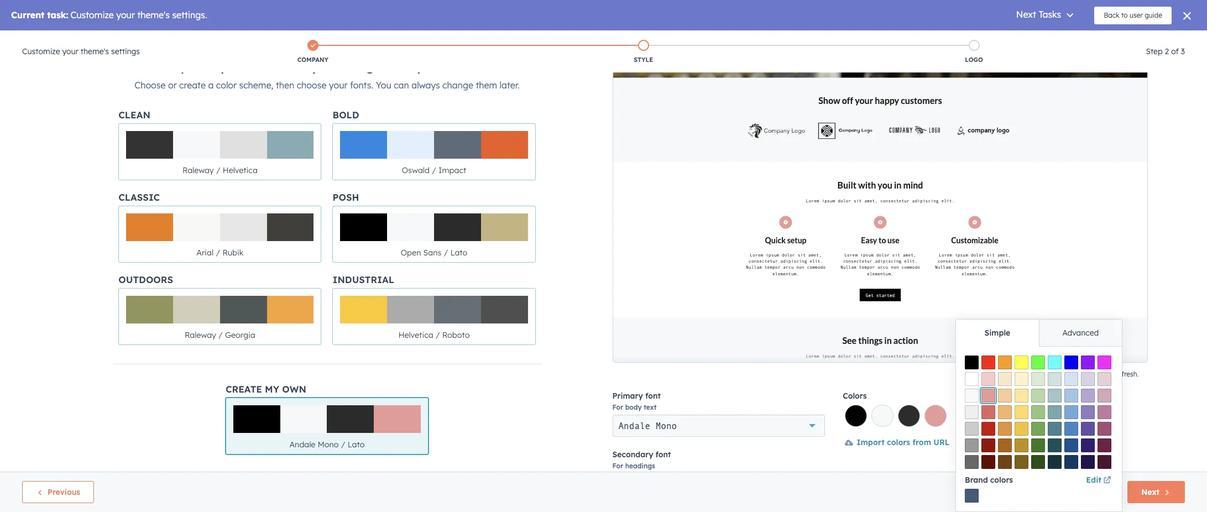 Task type: locate. For each thing, give the bounding box(es) containing it.
mono for andale mono / lato
[[318, 440, 339, 450]]

#0c5394, 100 opacity image
[[1065, 439, 1079, 453]]

company
[[298, 56, 329, 64]]

to left fit
[[384, 59, 396, 74]]

0 horizontal spatial lato
[[348, 440, 365, 450]]

/ for bold
[[432, 165, 437, 175]]

#cfe2f3, 100 opacity image
[[1065, 372, 1079, 386]]

#9fc5e8, 100 opacity image
[[1065, 389, 1079, 403]]

for inside primary font for body text
[[613, 403, 624, 412]]

menu
[[972, 30, 1195, 48]]

0 vertical spatial raleway
[[183, 165, 214, 175]]

#8e7cc3, 100 opacity image
[[1082, 406, 1096, 419]]

for inside secondary font for headings
[[613, 462, 624, 470]]

menu item left notifications popup button
[[1100, 30, 1117, 48]]

click
[[1073, 370, 1090, 378]]

headings
[[626, 462, 656, 470]]

1 horizontal spatial andale
[[619, 421, 651, 431]]

then
[[276, 80, 294, 91]]

#d0e0e3, 100 opacity image
[[1049, 372, 1062, 386]]

theme's for settings
[[81, 46, 109, 56]]

0 vertical spatial theme's
[[81, 46, 109, 56]]

#b4a7d6, 100 opacity image
[[1082, 389, 1096, 403]]

#660000, 100 opacity image
[[982, 455, 996, 469]]

update
[[172, 59, 216, 74]]

1 vertical spatial font
[[656, 450, 671, 460]]

simple
[[985, 328, 1011, 338]]

#f6b26b, 100 opacity image
[[999, 406, 1013, 419]]

mono for andale mono
[[656, 421, 677, 431]]

look
[[1044, 370, 1057, 378]]

theme's inside update your theme's style settings to fit your brand choose or create a color scheme, then choose your fonts. you can always change them later.
[[251, 59, 297, 74]]

0 horizontal spatial colors
[[888, 438, 911, 448]]

#d9ead3, 100 opacity image
[[1032, 372, 1046, 386]]

1 vertical spatial lato
[[348, 440, 365, 450]]

text
[[644, 403, 657, 412]]

1 vertical spatial theme's
[[251, 59, 297, 74]]

2 for from the top
[[613, 462, 624, 470]]

1 vertical spatial andale
[[290, 440, 316, 450]]

0 vertical spatial mono
[[656, 421, 677, 431]]

font inside primary font for body text
[[646, 391, 661, 401]]

music button
[[1139, 30, 1194, 48]]

previous
[[48, 487, 80, 497]]

/
[[216, 165, 221, 175], [432, 165, 437, 175], [216, 248, 220, 258], [444, 248, 448, 258], [218, 330, 223, 340], [436, 330, 440, 340], [341, 440, 346, 450]]

tab panel
[[957, 346, 1123, 512]]

to
[[384, 59, 396, 74], [1108, 370, 1115, 378]]

0 vertical spatial for
[[613, 403, 624, 412]]

0 vertical spatial lato
[[451, 248, 468, 258]]

link opens in a new window image
[[1104, 475, 1112, 488], [1104, 477, 1112, 485]]

logo list item
[[809, 38, 1140, 66]]

font up text
[[646, 391, 661, 401]]

import
[[857, 438, 885, 448]]

open
[[401, 248, 421, 258]]

oswald / impact
[[402, 165, 467, 175]]

my
[[265, 383, 280, 395]]

1 horizontal spatial mono
[[656, 421, 677, 431]]

your right "customize"
[[62, 46, 79, 56]]

1 vertical spatial to
[[1108, 370, 1115, 378]]

andale inside 'popup button'
[[619, 421, 651, 431]]

menu item left calling icon dropdown button on the top of the page
[[1031, 30, 1033, 48]]

colors left the from at the right
[[888, 438, 911, 448]]

lato
[[451, 248, 468, 258], [348, 440, 365, 450]]

#e69138, 100 opacity image
[[999, 422, 1013, 436]]

choose
[[135, 80, 166, 91]]

0 horizontal spatial to
[[384, 59, 396, 74]]

#ffffff, 100 opacity image
[[966, 372, 979, 386]]

scheme,
[[239, 80, 274, 91]]

mono inside 'popup button'
[[656, 421, 677, 431]]

font inside secondary font for headings
[[656, 450, 671, 460]]

0 horizontal spatial settings
[[111, 46, 140, 56]]

1 horizontal spatial theme's
[[251, 59, 297, 74]]

andale mono / lato
[[290, 440, 365, 450]]

menu item
[[1031, 30, 1033, 48], [1079, 30, 1100, 48], [1100, 30, 1117, 48]]

advanced link
[[1040, 320, 1123, 346]]

1 for from the top
[[613, 403, 624, 412]]

for down primary on the right bottom of the page
[[613, 403, 624, 412]]

to right here
[[1108, 370, 1115, 378]]

settings
[[111, 46, 140, 56], [333, 59, 380, 74]]

1 vertical spatial helvetica
[[399, 330, 434, 340]]

andale
[[619, 421, 651, 431], [290, 440, 316, 450]]

theme's right "customize"
[[81, 46, 109, 56]]

import colors from url
[[857, 438, 950, 448]]

primary
[[613, 391, 643, 401]]

here
[[1092, 370, 1106, 378]]

andale mono button
[[613, 415, 826, 437]]

1 vertical spatial raleway
[[185, 330, 216, 340]]

raleway / georgia
[[185, 330, 255, 340]]

#00ff03, 100 opacity image
[[1032, 356, 1046, 370]]

style list item
[[479, 38, 809, 66]]

None checkbox
[[119, 123, 322, 180], [333, 123, 536, 180], [119, 206, 322, 263], [226, 398, 429, 455], [119, 123, 322, 180], [333, 123, 536, 180], [119, 206, 322, 263], [226, 398, 429, 455]]

update your theme's style settings to fit your brand choose or create a color scheme, then choose your fonts. you can always change them later.
[[135, 59, 520, 91]]

0 horizontal spatial mono
[[318, 440, 339, 450]]

andale for andale mono / lato
[[290, 440, 316, 450]]

#741b47, 100 opacity image
[[1098, 439, 1112, 453]]

for for secondary font
[[613, 462, 624, 470]]

0 horizontal spatial andale
[[290, 440, 316, 450]]

None checkbox
[[333, 206, 536, 263], [119, 288, 322, 345], [333, 288, 536, 345], [333, 206, 536, 263], [119, 288, 322, 345], [333, 288, 536, 345]]

theme's up then
[[251, 59, 297, 74]]

or
[[168, 80, 177, 91]]

1 link opens in a new window image from the top
[[1104, 475, 1112, 488]]

raleway for outdoors
[[185, 330, 216, 340]]

0 vertical spatial settings
[[111, 46, 140, 56]]

arial / rubik
[[197, 248, 244, 258]]

#93c47d, 100 opacity image
[[1032, 406, 1046, 419]]

font
[[646, 391, 661, 401], [656, 450, 671, 460]]

menu item right the marketplaces popup button
[[1079, 30, 1100, 48]]

settings up fonts.
[[333, 59, 380, 74]]

#37761d, 100 opacity image
[[1032, 439, 1046, 453]]

brand
[[966, 475, 989, 485]]

step
[[1147, 46, 1163, 56]]

1 vertical spatial mono
[[318, 440, 339, 450]]

primary font for body text
[[613, 391, 661, 412]]

/ for clean
[[216, 165, 221, 175]]

to for refresh.
[[1108, 370, 1115, 378]]

for
[[613, 403, 624, 412], [613, 462, 624, 470]]

change
[[443, 80, 474, 91]]

2 menu item from the left
[[1079, 30, 1100, 48]]

choose
[[297, 80, 327, 91]]

0 horizontal spatial helvetica
[[223, 165, 258, 175]]

1 horizontal spatial to
[[1108, 370, 1115, 378]]

impact
[[439, 165, 467, 175]]

1 vertical spatial for
[[613, 462, 624, 470]]

list containing company
[[148, 38, 1140, 66]]

#ff9902, 100 opacity image
[[999, 356, 1013, 370]]

#b6d7a8, 100 opacity image
[[1032, 389, 1046, 403]]

secondary
[[613, 450, 654, 460]]

style
[[634, 56, 654, 64]]

raleway
[[183, 165, 214, 175], [185, 330, 216, 340]]

oswald
[[402, 165, 430, 175]]

1 horizontal spatial settings
[[333, 59, 380, 74]]

#cccccc, 100 opacity image
[[966, 422, 979, 436]]

for down the secondary
[[613, 462, 624, 470]]

helvetica / roboto
[[399, 330, 470, 340]]

menu containing music
[[972, 30, 1195, 48]]

1 vertical spatial colors
[[991, 475, 1014, 485]]

your
[[62, 46, 79, 56], [220, 59, 247, 74], [416, 59, 444, 74], [329, 80, 348, 91]]

colors element
[[843, 405, 950, 427]]

#9a00ff, 100 opacity image
[[1082, 356, 1096, 370]]

1 horizontal spatial lato
[[451, 248, 468, 258]]

greg robinson image
[[1145, 34, 1155, 44]]

Search HubSpot search field
[[1052, 54, 1188, 72]]

0 vertical spatial font
[[646, 391, 661, 401]]

#e06666, 100 opacity image
[[982, 406, 996, 419]]

colors inside 'button'
[[888, 438, 911, 448]]

lato for create my own
[[348, 440, 365, 450]]

body
[[626, 403, 642, 412]]

1 horizontal spatial colors
[[991, 475, 1014, 485]]

to inside update your theme's style settings to fit your brand choose or create a color scheme, then choose your fonts. you can always change them later.
[[384, 59, 396, 74]]

font for secondary font
[[656, 450, 671, 460]]

something
[[1009, 370, 1042, 378]]

#134f5c, 100 opacity image
[[1049, 439, 1062, 453]]

0 vertical spatial colors
[[888, 438, 911, 448]]

2 link opens in a new window image from the top
[[1104, 477, 1112, 485]]

mono
[[656, 421, 677, 431], [318, 440, 339, 450]]

0 vertical spatial andale
[[619, 421, 651, 431]]

customize
[[22, 46, 60, 56]]

1 menu item from the left
[[1031, 30, 1033, 48]]

#ea9999, 100 opacity image
[[982, 389, 996, 403]]

font right the secondary
[[656, 450, 671, 460]]

font for primary font
[[646, 391, 661, 401]]

theme's
[[81, 46, 109, 56], [251, 59, 297, 74]]

refresh.
[[1116, 370, 1140, 378]]

list
[[148, 38, 1140, 66]]

1 vertical spatial settings
[[333, 59, 380, 74]]

0 horizontal spatial theme's
[[81, 46, 109, 56]]

tab list
[[957, 320, 1123, 347]]

settings up choose
[[111, 46, 140, 56]]

0 vertical spatial to
[[384, 59, 396, 74]]

colors down #783f04, 100 opacity image
[[991, 475, 1014, 485]]

notifications image
[[1122, 35, 1132, 45]]



Task type: vqa. For each thing, say whether or not it's contained in the screenshot.
HubSpot icon
yes



Task type: describe. For each thing, give the bounding box(es) containing it.
company completed list item
[[148, 38, 479, 66]]

you
[[376, 80, 392, 91]]

#eeeeee, 100 opacity image
[[966, 406, 979, 419]]

previous button
[[22, 481, 94, 504]]

edit link
[[1087, 474, 1114, 488]]

#3d85c6, 100 opacity image
[[1065, 422, 1079, 436]]

#7f6001, 100 opacity image
[[1015, 455, 1029, 469]]

to for fit
[[384, 59, 396, 74]]

your up color on the left of page
[[220, 59, 247, 74]]

can
[[394, 80, 409, 91]]

#783f04, 100 opacity image
[[999, 455, 1013, 469]]

#ffe599, 100 opacity image
[[1015, 389, 1029, 403]]

#990100, 100 opacity image
[[982, 439, 996, 453]]

#0600ff, 100 opacity image
[[1065, 356, 1079, 370]]

import colors from url button
[[843, 436, 952, 450]]

open sans / lato
[[401, 248, 468, 258]]

#ffff04, 100 opacity image
[[1015, 356, 1029, 370]]

georgia
[[225, 330, 255, 340]]

#bf9002, 100 opacity image
[[1015, 439, 1029, 453]]

posh
[[333, 191, 359, 203]]

sans
[[424, 248, 442, 258]]

andale mono
[[619, 421, 677, 431]]

click here button
[[1073, 370, 1106, 380]]

from
[[913, 438, 932, 448]]

/ for classic
[[216, 248, 220, 258]]

roboto
[[443, 330, 470, 340]]

calling icon button
[[1034, 32, 1053, 46]]

simple link
[[957, 320, 1040, 346]]

raleway for clean
[[183, 165, 214, 175]]

#274e13, 100 opacity image
[[1032, 455, 1046, 469]]

colors
[[843, 391, 867, 401]]

tab panel containing brand colors
[[957, 346, 1123, 512]]

brand colors
[[966, 475, 1014, 485]]

#a64d79, 100 opacity image
[[1098, 422, 1112, 436]]

color
[[216, 80, 237, 91]]

calling icon image
[[1039, 35, 1048, 45]]

create
[[179, 80, 206, 91]]

#f4cccc, 100 opacity image
[[982, 372, 996, 386]]

industrial
[[333, 274, 394, 286]]

search image
[[1185, 59, 1192, 67]]

them
[[476, 80, 498, 91]]

later.
[[500, 80, 520, 91]]

create my own
[[226, 383, 306, 395]]

raleway / helvetica
[[183, 165, 258, 175]]

#a2c4c9, 100 opacity image
[[1049, 389, 1062, 403]]

style
[[301, 59, 329, 74]]

3
[[1182, 46, 1186, 56]]

marketplaces button
[[1055, 30, 1078, 48]]

theme's for style
[[251, 59, 297, 74]]

/ for outdoors
[[218, 330, 223, 340]]

#000000, 100 opacity image
[[966, 356, 979, 370]]

a
[[208, 80, 214, 91]]

#ead1dc, 100 opacity image
[[1098, 372, 1112, 386]]

notifications button
[[1118, 30, 1136, 48]]

advanced
[[1063, 328, 1100, 338]]

settings inside update your theme's style settings to fit your brand choose or create a color scheme, then choose your fonts. you can always change them later.
[[333, 59, 380, 74]]

classic
[[119, 191, 160, 203]]

#999999, 100 opacity image
[[966, 439, 979, 453]]

#45818e, 100 opacity image
[[1049, 422, 1062, 436]]

hubspot image
[[20, 33, 33, 46]]

#666666, 100 opacity image
[[966, 455, 979, 469]]

customize your theme's settings
[[22, 46, 140, 56]]

#20124d, 100 opacity image
[[1082, 455, 1096, 469]]

#f1c233, 100 opacity image
[[1015, 422, 1029, 436]]

#fce5cd, 100 opacity image
[[999, 372, 1013, 386]]

/ for industrial
[[436, 330, 440, 340]]

brand
[[447, 59, 483, 74]]

next
[[1142, 487, 1160, 497]]

secondary font for headings
[[613, 450, 671, 470]]

2
[[1166, 46, 1170, 56]]

arial
[[197, 248, 214, 258]]

#425b76, 100 opacity image
[[966, 489, 979, 503]]

#f9cb9c, 100 opacity image
[[999, 389, 1013, 403]]

#fff2cc, 100 opacity image
[[1015, 372, 1029, 386]]

search button
[[1179, 54, 1198, 72]]

#00ffff, 100 opacity image
[[1049, 356, 1062, 370]]

your left fonts.
[[329, 80, 348, 91]]

andale for andale mono
[[619, 421, 651, 431]]

colors for brand
[[991, 475, 1014, 485]]

#d5a6bd, 100 opacity image
[[1098, 389, 1112, 403]]

own
[[282, 383, 306, 395]]

#ff00ff, 100 opacity image
[[1098, 356, 1112, 370]]

#fafafa, 100 opacity image
[[966, 389, 979, 403]]

your up always
[[416, 59, 444, 74]]

#674ea7, 100 opacity image
[[1082, 422, 1096, 436]]

#6fa8dc, 100 opacity image
[[1065, 406, 1079, 419]]

fit
[[400, 59, 413, 74]]

#073763, 100 opacity image
[[1065, 455, 1079, 469]]

upgrade
[[992, 36, 1023, 45]]

rubik
[[223, 248, 244, 258]]

0 vertical spatial helvetica
[[223, 165, 258, 175]]

step 2 of 3
[[1147, 46, 1186, 56]]

always
[[412, 80, 440, 91]]

of
[[1172, 46, 1180, 56]]

off?
[[1059, 370, 1072, 378]]

clean
[[119, 109, 150, 121]]

bold
[[333, 109, 359, 121]]

url
[[934, 438, 950, 448]]

#d9d2e9, 100 opacity image
[[1082, 372, 1096, 386]]

#4c1130, 100 opacity image
[[1098, 455, 1112, 469]]

#76a5af, 100 opacity image
[[1049, 406, 1062, 419]]

1 horizontal spatial helvetica
[[399, 330, 434, 340]]

next button
[[1128, 481, 1186, 504]]

#cc0201, 100 opacity image
[[982, 422, 996, 436]]

tab list containing simple
[[957, 320, 1123, 347]]

hubspot link
[[13, 33, 41, 46]]

#b45f06, 100 opacity image
[[999, 439, 1013, 453]]

#c27ba0, 100 opacity image
[[1098, 406, 1112, 419]]

outdoors
[[119, 274, 173, 286]]

#ff0201, 100 opacity image
[[982, 356, 996, 370]]

edit
[[1087, 475, 1102, 485]]

#ffd966, 100 opacity image
[[1015, 406, 1029, 419]]

lato for posh
[[451, 248, 468, 258]]

3 menu item from the left
[[1100, 30, 1117, 48]]

fonts.
[[350, 80, 374, 91]]

create
[[226, 383, 262, 395]]

#351c75, 100 opacity image
[[1082, 439, 1096, 453]]

music
[[1157, 35, 1177, 44]]

colors for import
[[888, 438, 911, 448]]

marketplaces image
[[1062, 35, 1072, 45]]

something look off? click here to refresh.
[[1009, 370, 1140, 378]]

upgrade image
[[980, 35, 990, 45]]

#0c343d, 100 opacity image
[[1049, 455, 1062, 469]]

for for primary font
[[613, 403, 624, 412]]

logo
[[966, 56, 984, 64]]

#69a84f, 100 opacity image
[[1032, 422, 1046, 436]]



